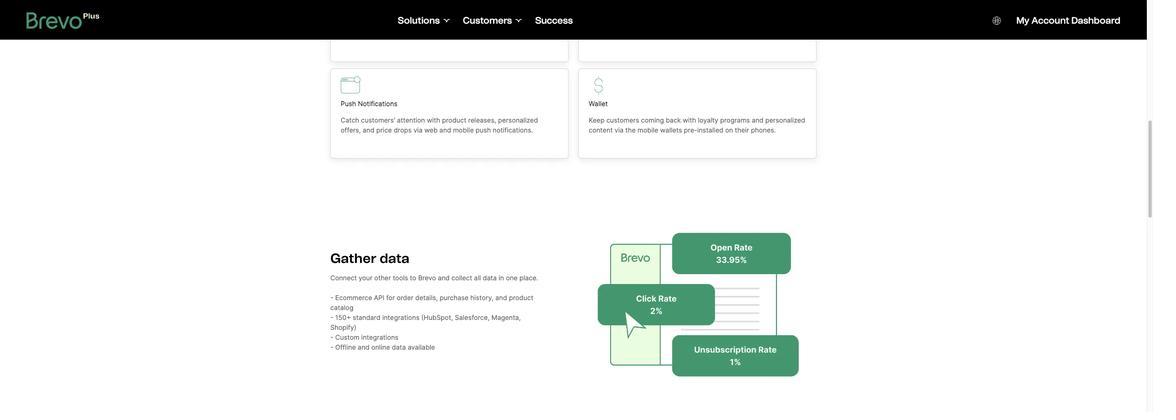 Task type: describe. For each thing, give the bounding box(es) containing it.
customers inside the take advantage of the channel with 2+ billion daily active users to connect with customers where they already are.
[[383, 29, 416, 38]]

releases,
[[468, 116, 496, 125]]

0 vertical spatial data
[[380, 251, 410, 267]]

2+
[[454, 19, 463, 28]]

attention
[[397, 116, 425, 125]]

drops
[[394, 126, 412, 134]]

offers,
[[341, 126, 361, 134]]

your
[[359, 274, 373, 283]]

success link
[[535, 15, 573, 26]]

already
[[455, 29, 478, 38]]

salesforce,
[[455, 314, 490, 322]]

4 - from the top
[[330, 344, 334, 352]]

solutions link
[[398, 15, 450, 26]]

2 - from the top
[[330, 314, 334, 322]]

wallets
[[660, 126, 682, 134]]

connect
[[330, 274, 357, 283]]

take
[[341, 19, 356, 28]]

in
[[499, 274, 504, 283]]

they
[[439, 29, 453, 38]]

connect your other tools to brevo and collect all data in one place.
[[330, 274, 538, 283]]

on
[[726, 126, 733, 134]]

data inside - ecommerce api for order details, purchase history, and product catalog - 150+ standard integrations (hubspot, salesforce, magenta, shopify) - custom integrations - offline and online data available
[[392, 344, 406, 352]]

of
[[392, 19, 399, 28]]

solutions
[[398, 15, 440, 26]]

offline
[[335, 344, 356, 352]]

with up they
[[439, 19, 452, 28]]

account
[[1032, 15, 1070, 26]]

coming
[[641, 116, 664, 125]]

pre-
[[684, 126, 698, 134]]

loyalty
[[698, 116, 719, 125]]

catch
[[341, 116, 359, 125]]

(hubspot,
[[421, 314, 453, 322]]

and right web
[[440, 126, 451, 134]]

programs
[[720, 116, 750, 125]]

one
[[506, 274, 518, 283]]

connect
[[341, 29, 366, 38]]

place.
[[520, 274, 538, 283]]

keep customers coming back with loyalty programs and personalized content via the mobile wallets pre-installed on their phones.
[[589, 116, 806, 134]]

customers
[[463, 15, 512, 26]]

wallet image
[[589, 76, 609, 96]]

notifications.
[[493, 126, 533, 134]]

0 vertical spatial integrations
[[382, 314, 420, 322]]

and right "history,"
[[496, 294, 507, 302]]

catalog
[[330, 304, 354, 312]]

tools
[[393, 274, 408, 283]]

advantage
[[357, 19, 391, 28]]

notifications
[[358, 100, 398, 108]]

mobile inside keep customers coming back with loyalty programs and personalized content via the mobile wallets pre-installed on their phones.
[[638, 126, 659, 134]]

online
[[372, 344, 390, 352]]

order
[[397, 294, 414, 302]]

push
[[476, 126, 491, 134]]

channel
[[413, 19, 437, 28]]

price
[[376, 126, 392, 134]]

and right brevo
[[438, 274, 450, 283]]

other
[[374, 274, 391, 283]]

and left online
[[358, 344, 370, 352]]

3 - from the top
[[330, 334, 334, 342]]

my account dashboard
[[1017, 15, 1121, 26]]

billion
[[464, 19, 483, 28]]

mobile inside catch customers' attention with product releases, personalized offers, and price drops via web and mobile push notifications.
[[453, 126, 474, 134]]

0 horizontal spatial to
[[410, 274, 416, 283]]

standard
[[353, 314, 381, 322]]

push notifications image
[[341, 76, 361, 96]]

my account dashboard link
[[1017, 15, 1121, 26]]

- ecommerce api for order details, purchase history, and product catalog - 150+ standard integrations (hubspot, salesforce, magenta, shopify) - custom integrations - offline and online data available
[[330, 294, 534, 352]]

via inside keep customers coming back with loyalty programs and personalized content via the mobile wallets pre-installed on their phones.
[[615, 126, 624, 134]]

with inside catch customers' attention with product releases, personalized offers, and price drops via web and mobile push notifications.
[[427, 116, 440, 125]]



Task type: locate. For each thing, give the bounding box(es) containing it.
data left 'in'
[[483, 274, 497, 283]]

to inside the take advantage of the channel with 2+ billion daily active users to connect with customers where they already are.
[[541, 19, 547, 28]]

150+
[[335, 314, 351, 322]]

push notifications
[[341, 100, 398, 108]]

the right of
[[401, 19, 411, 28]]

2 via from the left
[[615, 126, 624, 134]]

dashboard
[[1072, 15, 1121, 26]]

customers down of
[[383, 29, 416, 38]]

ecommerce
[[335, 294, 372, 302]]

catch customers' attention with product releases, personalized offers, and price drops via web and mobile push notifications.
[[341, 116, 538, 134]]

shopify)
[[330, 324, 357, 332]]

integrations up online
[[361, 334, 399, 342]]

the inside keep customers coming back with loyalty programs and personalized content via the mobile wallets pre-installed on their phones.
[[626, 126, 636, 134]]

personalized inside catch customers' attention with product releases, personalized offers, and price drops via web and mobile push notifications.
[[498, 116, 538, 125]]

integrations down order
[[382, 314, 420, 322]]

1 horizontal spatial customers
[[607, 116, 640, 125]]

where
[[418, 29, 437, 38]]

customers inside keep customers coming back with loyalty programs and personalized content via the mobile wallets pre-installed on their phones.
[[607, 116, 640, 125]]

1 horizontal spatial personalized
[[766, 116, 806, 125]]

with up web
[[427, 116, 440, 125]]

-
[[330, 294, 334, 302], [330, 314, 334, 322], [330, 334, 334, 342], [330, 344, 334, 352]]

2 mobile from the left
[[638, 126, 659, 134]]

0 vertical spatial the
[[401, 19, 411, 28]]

the right "content"
[[626, 126, 636, 134]]

1 horizontal spatial to
[[541, 19, 547, 28]]

the inside the take advantage of the channel with 2+ billion daily active users to connect with customers where they already are.
[[401, 19, 411, 28]]

users
[[522, 19, 539, 28]]

take advantage of the channel with 2+ billion daily active users to connect with customers where they already are.
[[341, 19, 547, 38]]

customers link
[[463, 15, 522, 26]]

with down advantage
[[368, 29, 381, 38]]

mobile down coming
[[638, 126, 659, 134]]

with inside keep customers coming back with loyalty programs and personalized content via the mobile wallets pre-installed on their phones.
[[683, 116, 696, 125]]

the
[[401, 19, 411, 28], [626, 126, 636, 134]]

1 horizontal spatial via
[[615, 126, 624, 134]]

magenta,
[[492, 314, 521, 322]]

product left "releases,"
[[442, 116, 467, 125]]

1 - from the top
[[330, 294, 334, 302]]

personalized up "phones."
[[766, 116, 806, 125]]

- left offline
[[330, 344, 334, 352]]

1 vertical spatial the
[[626, 126, 636, 134]]

0 horizontal spatial customers
[[383, 29, 416, 38]]

0 horizontal spatial mobile
[[453, 126, 474, 134]]

product
[[442, 116, 467, 125], [509, 294, 534, 302]]

data up tools
[[380, 251, 410, 267]]

via right "content"
[[615, 126, 624, 134]]

to
[[541, 19, 547, 28], [410, 274, 416, 283]]

0 horizontal spatial personalized
[[498, 116, 538, 125]]

mobile left push
[[453, 126, 474, 134]]

personalized up notifications. in the left of the page
[[498, 116, 538, 125]]

all
[[474, 274, 481, 283]]

integrations
[[382, 314, 420, 322], [361, 334, 399, 342]]

wallet
[[589, 100, 608, 108]]

customers'
[[361, 116, 395, 125]]

1 mobile from the left
[[453, 126, 474, 134]]

1 horizontal spatial mobile
[[638, 126, 659, 134]]

0 horizontal spatial product
[[442, 116, 467, 125]]

button image
[[993, 17, 1001, 25]]

details,
[[415, 294, 438, 302]]

2 personalized from the left
[[766, 116, 806, 125]]

with
[[439, 19, 452, 28], [368, 29, 381, 38], [427, 116, 440, 125], [683, 116, 696, 125]]

gather data
[[330, 251, 410, 267]]

and
[[752, 116, 764, 125], [363, 126, 375, 134], [440, 126, 451, 134], [438, 274, 450, 283], [496, 294, 507, 302], [358, 344, 370, 352]]

back
[[666, 116, 681, 125]]

and up "phones."
[[752, 116, 764, 125]]

personalized
[[498, 116, 538, 125], [766, 116, 806, 125]]

available
[[408, 344, 435, 352]]

web
[[425, 126, 438, 134]]

success
[[535, 15, 573, 26]]

brevo
[[418, 274, 436, 283]]

0 vertical spatial customers
[[383, 29, 416, 38]]

1 horizontal spatial product
[[509, 294, 534, 302]]

0 horizontal spatial via
[[414, 126, 423, 134]]

via
[[414, 126, 423, 134], [615, 126, 624, 134]]

active
[[501, 19, 520, 28]]

2 vertical spatial data
[[392, 344, 406, 352]]

and down customers'
[[363, 126, 375, 134]]

product inside catch customers' attention with product releases, personalized offers, and price drops via web and mobile push notifications.
[[442, 116, 467, 125]]

1 vertical spatial customers
[[607, 116, 640, 125]]

1 vertical spatial product
[[509, 294, 534, 302]]

and inside keep customers coming back with loyalty programs and personalized content via the mobile wallets pre-installed on their phones.
[[752, 116, 764, 125]]

data
[[380, 251, 410, 267], [483, 274, 497, 283], [392, 344, 406, 352]]

data right online
[[392, 344, 406, 352]]

via inside catch customers' attention with product releases, personalized offers, and price drops via web and mobile push notifications.
[[414, 126, 423, 134]]

custom
[[335, 334, 360, 342]]

with up 'pre-'
[[683, 116, 696, 125]]

via down "attention"
[[414, 126, 423, 134]]

0 horizontal spatial the
[[401, 19, 411, 28]]

product down place.
[[509, 294, 534, 302]]

1 via from the left
[[414, 126, 423, 134]]

gather
[[330, 251, 377, 267]]

- up 'catalog'
[[330, 294, 334, 302]]

personalized inside keep customers coming back with loyalty programs and personalized content via the mobile wallets pre-installed on their phones.
[[766, 116, 806, 125]]

- down shopify)
[[330, 334, 334, 342]]

api
[[374, 294, 385, 302]]

1 horizontal spatial the
[[626, 126, 636, 134]]

brevo image
[[26, 12, 100, 29]]

installed
[[698, 126, 724, 134]]

1 vertical spatial to
[[410, 274, 416, 283]]

phones.
[[751, 126, 776, 134]]

collect
[[452, 274, 472, 283]]

1 personalized from the left
[[498, 116, 538, 125]]

1 vertical spatial integrations
[[361, 334, 399, 342]]

to right tools
[[410, 274, 416, 283]]

mobile
[[453, 126, 474, 134], [638, 126, 659, 134]]

keep
[[589, 116, 605, 125]]

1 vertical spatial data
[[483, 274, 497, 283]]

are.
[[480, 29, 491, 38]]

product inside - ecommerce api for order details, purchase history, and product catalog - 150+ standard integrations (hubspot, salesforce, magenta, shopify) - custom integrations - offline and online data available
[[509, 294, 534, 302]]

content
[[589, 126, 613, 134]]

purchase
[[440, 294, 469, 302]]

for
[[386, 294, 395, 302]]

- left 150+
[[330, 314, 334, 322]]

my
[[1017, 15, 1030, 26]]

history,
[[471, 294, 494, 302]]

to right users
[[541, 19, 547, 28]]

customers up "content"
[[607, 116, 640, 125]]

0 vertical spatial product
[[442, 116, 467, 125]]

daily
[[485, 19, 499, 28]]

0 vertical spatial to
[[541, 19, 547, 28]]

their
[[735, 126, 750, 134]]

customers
[[383, 29, 416, 38], [607, 116, 640, 125]]

push
[[341, 100, 356, 108]]



Task type: vqa. For each thing, say whether or not it's contained in the screenshot.
the middle BETWEEN
no



